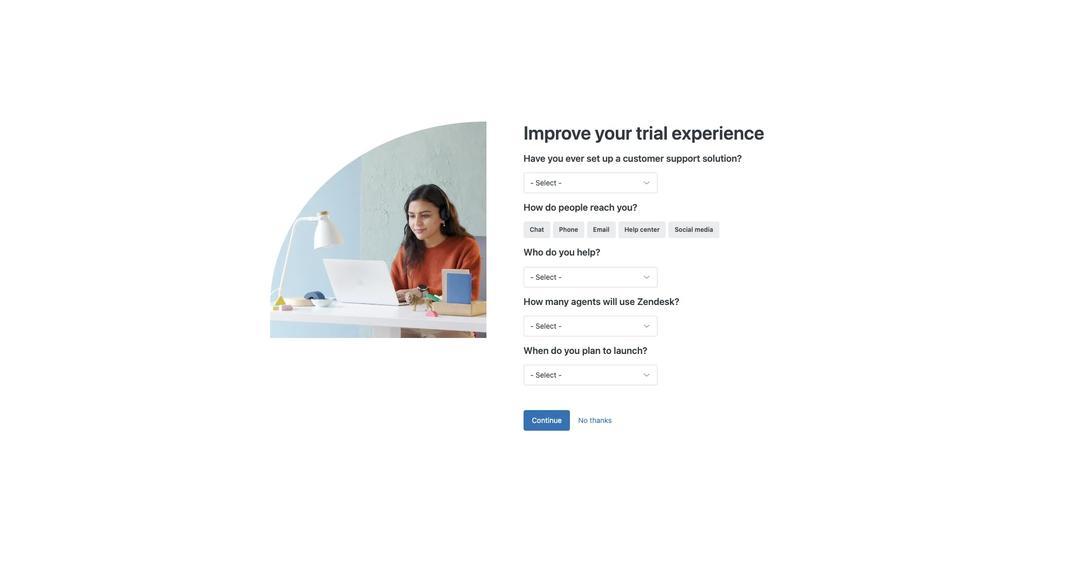 Task type: describe. For each thing, give the bounding box(es) containing it.
experience
[[672, 122, 764, 144]]

no thanks button
[[570, 410, 620, 431]]

you for when
[[564, 345, 580, 356]]

- down who do you help?
[[559, 272, 562, 281]]

support
[[666, 153, 700, 164]]

to
[[603, 345, 612, 356]]

- down when do you plan to launch?
[[559, 370, 562, 379]]

when
[[524, 345, 549, 356]]

customer service agent wearing a headset and sitting at a desk as balloons float through the air in celebration. image
[[270, 122, 524, 338]]

will
[[603, 296, 617, 307]]

chat button
[[524, 222, 550, 238]]

many
[[545, 296, 569, 307]]

- select - for 4th - select - popup button
[[530, 370, 562, 379]]

how do people reach you?
[[524, 202, 637, 213]]

3 - select - button from the top
[[524, 316, 658, 336]]

reach
[[590, 202, 615, 213]]

do for who
[[546, 247, 557, 258]]

0 vertical spatial you
[[548, 153, 563, 164]]

agents
[[571, 296, 601, 307]]

media
[[695, 226, 713, 234]]

plan
[[582, 345, 601, 356]]

how many agents will use zendesk?
[[524, 296, 679, 307]]

up
[[602, 153, 613, 164]]

2 - select - button from the top
[[524, 267, 658, 287]]

improve your trial experience
[[524, 122, 764, 144]]

use
[[620, 296, 635, 307]]

- select - for third - select - popup button from the top
[[530, 321, 562, 330]]

no
[[578, 416, 588, 425]]

help center
[[624, 226, 660, 234]]

social media
[[675, 226, 713, 234]]

email button
[[587, 222, 616, 238]]

customer
[[623, 153, 664, 164]]

people
[[559, 202, 588, 213]]

- down when
[[530, 370, 534, 379]]

phone
[[559, 226, 578, 234]]

select for fourth - select - popup button from the bottom
[[536, 178, 557, 187]]

do for how
[[545, 202, 556, 213]]

trial
[[636, 122, 668, 144]]

- down many on the right bottom
[[559, 321, 562, 330]]

- select - for 2nd - select - popup button from the top of the page
[[530, 272, 562, 281]]

no thanks
[[578, 416, 612, 425]]

- down who
[[530, 272, 534, 281]]



Task type: vqa. For each thing, say whether or not it's contained in the screenshot.
- Select - popup button
yes



Task type: locate. For each thing, give the bounding box(es) containing it.
select up when
[[536, 321, 557, 330]]

your
[[595, 122, 632, 144]]

1 select from the top
[[536, 178, 557, 187]]

phone button
[[553, 222, 584, 238]]

select for third - select - popup button from the top
[[536, 321, 557, 330]]

zendesk?
[[637, 296, 679, 307]]

- select - down have
[[530, 178, 562, 187]]

you left ever
[[548, 153, 563, 164]]

- select - up many on the right bottom
[[530, 272, 562, 281]]

have you ever set up a customer support solution?
[[524, 153, 742, 164]]

you left help?
[[559, 247, 575, 258]]

select down when
[[536, 370, 557, 379]]

- select - button up plan
[[524, 316, 658, 336]]

a
[[616, 153, 621, 164]]

help?
[[577, 247, 600, 258]]

- select - button down set
[[524, 173, 658, 193]]

center
[[640, 226, 660, 234]]

2 vertical spatial do
[[551, 345, 562, 356]]

do for when
[[551, 345, 562, 356]]

how for how many agents will use zendesk?
[[524, 296, 543, 307]]

do
[[545, 202, 556, 213], [546, 247, 557, 258], [551, 345, 562, 356]]

continue
[[532, 416, 562, 425]]

how up chat
[[524, 202, 543, 213]]

- select - down when
[[530, 370, 562, 379]]

1 - select - button from the top
[[524, 173, 658, 193]]

you
[[548, 153, 563, 164], [559, 247, 575, 258], [564, 345, 580, 356]]

2 select from the top
[[536, 272, 557, 281]]

1 vertical spatial you
[[559, 247, 575, 258]]

select down have
[[536, 178, 557, 187]]

social
[[675, 226, 693, 234]]

thanks
[[590, 416, 612, 425]]

solution?
[[703, 153, 742, 164]]

- select - button
[[524, 173, 658, 193], [524, 267, 658, 287], [524, 316, 658, 336], [524, 365, 658, 385]]

- select - up when
[[530, 321, 562, 330]]

- down have
[[530, 178, 534, 187]]

- select - button down plan
[[524, 365, 658, 385]]

do left people at the right of the page
[[545, 202, 556, 213]]

4 - select - button from the top
[[524, 365, 658, 385]]

email
[[593, 226, 610, 234]]

4 select from the top
[[536, 370, 557, 379]]

-
[[530, 178, 534, 187], [559, 178, 562, 187], [530, 272, 534, 281], [559, 272, 562, 281], [530, 321, 534, 330], [559, 321, 562, 330], [530, 370, 534, 379], [559, 370, 562, 379]]

how
[[524, 202, 543, 213], [524, 296, 543, 307]]

do right when
[[551, 345, 562, 356]]

improve
[[524, 122, 591, 144]]

- select - button down help?
[[524, 267, 658, 287]]

you left plan
[[564, 345, 580, 356]]

- up people at the right of the page
[[559, 178, 562, 187]]

2 - select - from the top
[[530, 272, 562, 281]]

help
[[624, 226, 639, 234]]

1 vertical spatial do
[[546, 247, 557, 258]]

select
[[536, 178, 557, 187], [536, 272, 557, 281], [536, 321, 557, 330], [536, 370, 557, 379]]

select for 4th - select - popup button
[[536, 370, 557, 379]]

help center button
[[618, 222, 666, 238]]

0 vertical spatial do
[[545, 202, 556, 213]]

select for 2nd - select - popup button from the top of the page
[[536, 272, 557, 281]]

you?
[[617, 202, 637, 213]]

launch?
[[614, 345, 648, 356]]

do right who
[[546, 247, 557, 258]]

2 vertical spatial you
[[564, 345, 580, 356]]

1 how from the top
[[524, 202, 543, 213]]

3 - select - from the top
[[530, 321, 562, 330]]

continue button
[[524, 410, 570, 431]]

how for how do people reach you?
[[524, 202, 543, 213]]

0 vertical spatial how
[[524, 202, 543, 213]]

select up many on the right bottom
[[536, 272, 557, 281]]

when do you plan to launch?
[[524, 345, 648, 356]]

ever
[[566, 153, 584, 164]]

you for who
[[559, 247, 575, 258]]

how left many on the right bottom
[[524, 296, 543, 307]]

- select - for fourth - select - popup button from the bottom
[[530, 178, 562, 187]]

set
[[587, 153, 600, 164]]

- select -
[[530, 178, 562, 187], [530, 272, 562, 281], [530, 321, 562, 330], [530, 370, 562, 379]]

have
[[524, 153, 546, 164]]

who do you help?
[[524, 247, 600, 258]]

3 select from the top
[[536, 321, 557, 330]]

2 how from the top
[[524, 296, 543, 307]]

who
[[524, 247, 544, 258]]

social media button
[[669, 222, 719, 238]]

1 vertical spatial how
[[524, 296, 543, 307]]

1 - select - from the top
[[530, 178, 562, 187]]

4 - select - from the top
[[530, 370, 562, 379]]

- up when
[[530, 321, 534, 330]]

chat
[[530, 226, 544, 234]]



